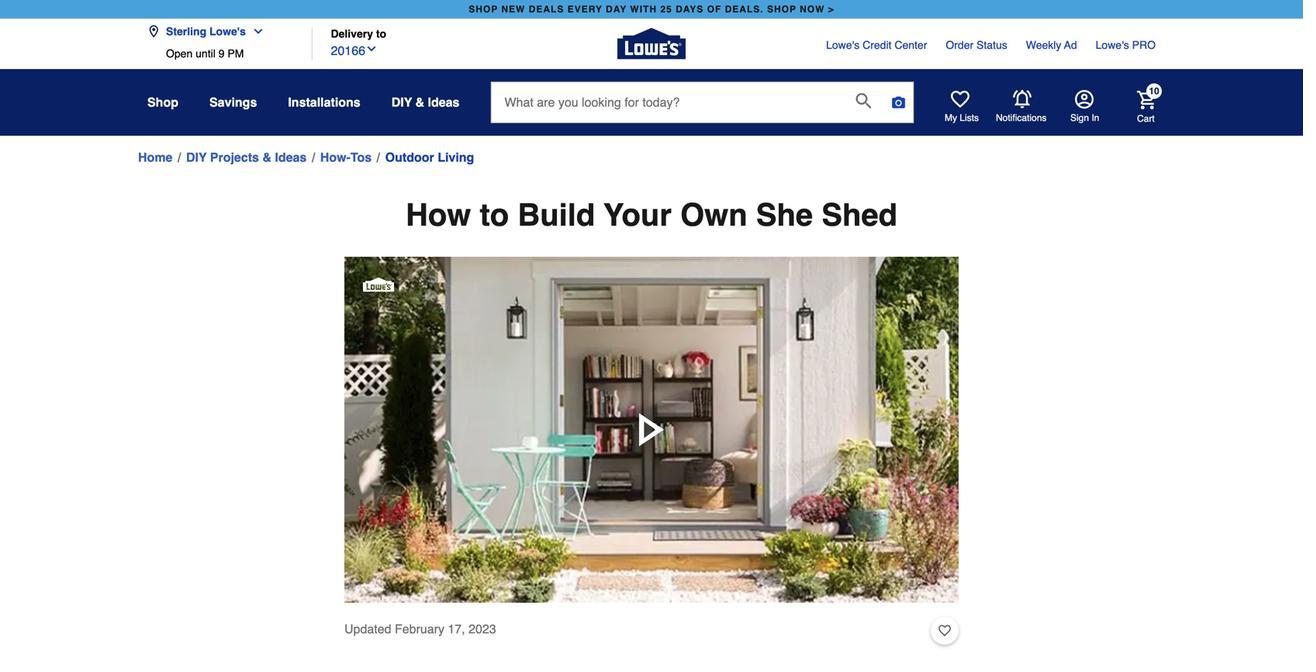 Task type: vqa. For each thing, say whether or not it's contained in the screenshot.
Weekly Ad
yes



Task type: locate. For each thing, give the bounding box(es) containing it.
outdoor
[[385, 150, 434, 164]]

cart
[[1137, 113, 1155, 124]]

weekly ad link
[[1026, 37, 1077, 53]]

shed
[[822, 197, 898, 233]]

>
[[828, 4, 835, 15]]

1 horizontal spatial ideas
[[428, 95, 460, 109]]

order status link
[[946, 37, 1007, 53]]

lowe's pro
[[1096, 39, 1156, 51]]

lowe's credit center link
[[826, 37, 927, 53]]

shop new deals every day with 25 days of deals. shop now > link
[[466, 0, 838, 19]]

shop left now
[[767, 4, 797, 15]]

until
[[196, 47, 216, 60]]

diy inside button
[[392, 95, 412, 109]]

lowe's
[[209, 25, 246, 38], [826, 39, 860, 51], [1096, 39, 1129, 51]]

1 horizontal spatial diy
[[392, 95, 412, 109]]

1 horizontal spatial lowe's
[[826, 39, 860, 51]]

ideas
[[428, 95, 460, 109], [275, 150, 307, 164]]

sterling
[[166, 25, 206, 38]]

ideas left how-
[[275, 150, 307, 164]]

to up chevron down image
[[376, 28, 386, 40]]

lowe's up 9
[[209, 25, 246, 38]]

shop left new
[[469, 4, 498, 15]]

own
[[680, 197, 748, 233]]

lowe's inside "link"
[[826, 39, 860, 51]]

0 horizontal spatial &
[[262, 150, 271, 164]]

pm
[[228, 47, 244, 60]]

sign
[[1071, 112, 1089, 123]]

lowe's left credit
[[826, 39, 860, 51]]

your
[[604, 197, 672, 233]]

lowe's for lowe's pro
[[1096, 39, 1129, 51]]

1 vertical spatial ideas
[[275, 150, 307, 164]]

installations button
[[288, 88, 360, 116]]

0 vertical spatial to
[[376, 28, 386, 40]]

order
[[946, 39, 974, 51]]

chevron down image
[[365, 43, 378, 55]]

0 horizontal spatial shop
[[469, 4, 498, 15]]

& right projects
[[262, 150, 271, 164]]

0 horizontal spatial ideas
[[275, 150, 307, 164]]

10
[[1149, 86, 1159, 97]]

deals.
[[725, 4, 764, 15]]

ad
[[1064, 39, 1077, 51]]

17,
[[448, 622, 465, 636]]

lowe's home improvement cart image
[[1137, 91, 1156, 109]]

savings button
[[209, 88, 257, 116]]

sterling lowe's button
[[147, 16, 271, 47]]

0 vertical spatial &
[[415, 95, 424, 109]]

2 shop from the left
[[767, 4, 797, 15]]

lowe's credit center
[[826, 39, 927, 51]]

None search field
[[491, 81, 914, 138]]

2023
[[469, 622, 496, 636]]

lowe's pro link
[[1096, 37, 1156, 53]]

my
[[945, 112, 957, 123]]

with
[[630, 4, 657, 15]]

0 vertical spatial diy
[[392, 95, 412, 109]]

open until 9 pm
[[166, 47, 244, 60]]

a video about building a she shed. image
[[344, 257, 959, 603]]

&
[[415, 95, 424, 109], [262, 150, 271, 164]]

0 vertical spatial ideas
[[428, 95, 460, 109]]

installations
[[288, 95, 360, 109]]

1 vertical spatial to
[[480, 197, 509, 233]]

1 vertical spatial diy
[[186, 150, 207, 164]]

sign in
[[1071, 112, 1099, 123]]

& inside button
[[415, 95, 424, 109]]

1 horizontal spatial &
[[415, 95, 424, 109]]

how to build your own she shed
[[406, 197, 898, 233]]

& up outdoor living
[[415, 95, 424, 109]]

0 horizontal spatial to
[[376, 28, 386, 40]]

lowe's left pro
[[1096, 39, 1129, 51]]

diy for diy & ideas
[[392, 95, 412, 109]]

delivery to
[[331, 28, 386, 40]]

shop new deals every day with 25 days of deals. shop now >
[[469, 4, 835, 15]]

to for delivery
[[376, 28, 386, 40]]

0 horizontal spatial diy
[[186, 150, 207, 164]]

diy left projects
[[186, 150, 207, 164]]

1 horizontal spatial shop
[[767, 4, 797, 15]]

1 horizontal spatial to
[[480, 197, 509, 233]]

0 horizontal spatial lowe's
[[209, 25, 246, 38]]

1 vertical spatial &
[[262, 150, 271, 164]]

sterling lowe's
[[166, 25, 246, 38]]

search image
[[856, 93, 872, 109]]

savings
[[209, 95, 257, 109]]

february
[[395, 622, 444, 636]]

to right how
[[480, 197, 509, 233]]

lowe's home improvement logo image
[[617, 10, 686, 78]]

diy up outdoor
[[392, 95, 412, 109]]

ideas up living
[[428, 95, 460, 109]]

2 horizontal spatial lowe's
[[1096, 39, 1129, 51]]

lowe's home improvement notification center image
[[1013, 90, 1032, 109]]

build
[[518, 197, 595, 233]]

center
[[895, 39, 927, 51]]

pro
[[1132, 39, 1156, 51]]

diy & ideas
[[392, 95, 460, 109]]

of
[[707, 4, 722, 15]]

diy
[[392, 95, 412, 109], [186, 150, 207, 164]]

shop
[[469, 4, 498, 15], [767, 4, 797, 15]]

to
[[376, 28, 386, 40], [480, 197, 509, 233]]

updated
[[344, 622, 391, 636]]



Task type: describe. For each thing, give the bounding box(es) containing it.
now
[[800, 4, 825, 15]]

open
[[166, 47, 193, 60]]

status
[[977, 39, 1007, 51]]

ideas inside diy projects & ideas link
[[275, 150, 307, 164]]

camera image
[[891, 95, 906, 110]]

weekly
[[1026, 39, 1062, 51]]

outdoor living
[[385, 150, 474, 164]]

notifications
[[996, 113, 1047, 123]]

delivery
[[331, 28, 373, 40]]

outdoor living link
[[385, 148, 474, 167]]

new
[[501, 4, 525, 15]]

lowe's for lowe's credit center
[[826, 39, 860, 51]]

day
[[606, 4, 627, 15]]

heart outline image
[[939, 622, 951, 639]]

how-tos
[[320, 150, 372, 164]]

25
[[660, 4, 672, 15]]

1 shop from the left
[[469, 4, 498, 15]]

diy & ideas button
[[392, 88, 460, 116]]

how
[[406, 197, 471, 233]]

credit
[[863, 39, 892, 51]]

ideas inside diy & ideas button
[[428, 95, 460, 109]]

20166 button
[[331, 40, 378, 60]]

how-
[[320, 150, 351, 164]]

lowe's home improvement lists image
[[951, 90, 970, 109]]

tos
[[351, 150, 372, 164]]

she
[[756, 197, 813, 233]]

how-tos link
[[320, 148, 372, 167]]

order status
[[946, 39, 1007, 51]]

home link
[[138, 148, 173, 167]]

living
[[438, 150, 474, 164]]

home
[[138, 150, 173, 164]]

projects
[[210, 150, 259, 164]]

every
[[568, 4, 603, 15]]

in
[[1092, 112, 1099, 123]]

updated february 17, 2023
[[344, 622, 496, 636]]

lowe's inside button
[[209, 25, 246, 38]]

diy projects & ideas link
[[186, 148, 307, 167]]

to for how
[[480, 197, 509, 233]]

my lists link
[[945, 90, 979, 124]]

my lists
[[945, 112, 979, 123]]

days
[[676, 4, 704, 15]]

shop
[[147, 95, 178, 109]]

shop button
[[147, 88, 178, 116]]

Search Query text field
[[491, 82, 844, 123]]

sign in button
[[1071, 90, 1099, 124]]

20166
[[331, 43, 365, 58]]

location image
[[147, 25, 160, 38]]

deals
[[529, 4, 564, 15]]

diy projects & ideas
[[186, 150, 307, 164]]

lists
[[960, 112, 979, 123]]

chevron down image
[[246, 25, 264, 38]]

lowe's home improvement account image
[[1075, 90, 1094, 109]]

weekly ad
[[1026, 39, 1077, 51]]

diy for diy projects & ideas
[[186, 150, 207, 164]]

9
[[219, 47, 225, 60]]



